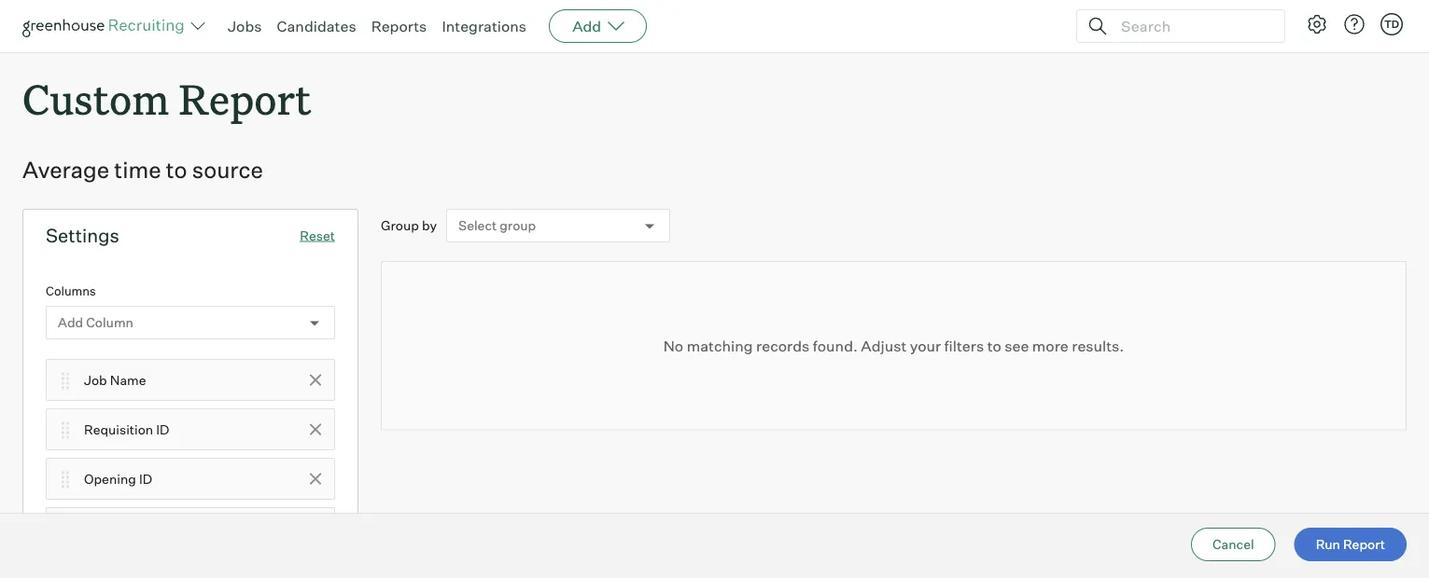 Task type: vqa. For each thing, say whether or not it's contained in the screenshot.
Report
yes



Task type: describe. For each thing, give the bounding box(es) containing it.
reset link
[[300, 228, 335, 244]]

reset
[[300, 228, 335, 244]]

opening id
[[84, 471, 152, 488]]

jobs link
[[228, 17, 262, 35]]

group by
[[381, 218, 437, 234]]

td button
[[1381, 13, 1403, 35]]

select group
[[458, 218, 536, 234]]

cancel
[[1213, 537, 1255, 553]]

adjust
[[861, 337, 907, 355]]

id for opening id
[[139, 471, 152, 488]]

report for custom report
[[179, 71, 311, 126]]

configure image
[[1306, 13, 1329, 35]]

filters
[[945, 337, 984, 355]]

job name
[[84, 372, 146, 389]]

results.
[[1072, 337, 1124, 355]]

no matching records found. adjust your filters to see more results.
[[664, 337, 1124, 355]]

columns
[[46, 284, 96, 299]]

integrations link
[[442, 17, 527, 35]]

report for run report
[[1344, 537, 1386, 553]]

custom
[[22, 71, 169, 126]]

td button
[[1377, 9, 1407, 39]]

your
[[910, 337, 941, 355]]

select
[[458, 218, 497, 234]]

average
[[22, 156, 109, 184]]

name
[[110, 372, 146, 389]]

0 vertical spatial to
[[166, 156, 187, 184]]

requisition
[[84, 422, 153, 438]]

by
[[422, 218, 437, 234]]

time
[[114, 156, 161, 184]]

reports
[[371, 17, 427, 35]]

reports link
[[371, 17, 427, 35]]



Task type: locate. For each thing, give the bounding box(es) containing it.
run report
[[1316, 537, 1386, 553]]

report down jobs link
[[179, 71, 311, 126]]

no
[[664, 337, 684, 355]]

0 vertical spatial id
[[156, 422, 169, 438]]

cancel button
[[1191, 528, 1276, 562]]

td
[[1385, 18, 1400, 30]]

1 vertical spatial to
[[987, 337, 1002, 355]]

id
[[156, 422, 169, 438], [139, 471, 152, 488]]

report right run
[[1344, 537, 1386, 553]]

greenhouse recruiting image
[[22, 15, 190, 37]]

0 horizontal spatial id
[[139, 471, 152, 488]]

add inside popup button
[[572, 17, 601, 35]]

add
[[572, 17, 601, 35], [58, 315, 83, 331]]

0 horizontal spatial to
[[166, 156, 187, 184]]

0 vertical spatial add
[[572, 17, 601, 35]]

add for add column
[[58, 315, 83, 331]]

add for add
[[572, 17, 601, 35]]

id right requisition
[[156, 422, 169, 438]]

to inside no matching records found. adjust your filters to see more results. row group
[[987, 337, 1002, 355]]

column
[[86, 315, 133, 331]]

more
[[1033, 337, 1069, 355]]

to right time
[[166, 156, 187, 184]]

no matching records found. adjust your filters to see more results. row group
[[381, 262, 1407, 431]]

candidates link
[[277, 17, 356, 35]]

requisition id
[[84, 422, 169, 438]]

settings
[[46, 224, 119, 248]]

0 horizontal spatial add
[[58, 315, 83, 331]]

1 horizontal spatial id
[[156, 422, 169, 438]]

0 vertical spatial report
[[179, 71, 311, 126]]

matching
[[687, 337, 753, 355]]

1 horizontal spatial add
[[572, 17, 601, 35]]

job
[[84, 372, 107, 389]]

source
[[192, 156, 263, 184]]

candidates
[[277, 17, 356, 35]]

add button
[[549, 9, 647, 43]]

1 vertical spatial id
[[139, 471, 152, 488]]

1 vertical spatial report
[[1344, 537, 1386, 553]]

id right opening
[[139, 471, 152, 488]]

custom report
[[22, 71, 311, 126]]

run report button
[[1295, 528, 1407, 562]]

group
[[381, 218, 419, 234]]

0 horizontal spatial report
[[179, 71, 311, 126]]

average time to source
[[22, 156, 263, 184]]

id for requisition id
[[156, 422, 169, 438]]

1 horizontal spatial report
[[1344, 537, 1386, 553]]

integrations
[[442, 17, 527, 35]]

records
[[756, 337, 810, 355]]

jobs
[[228, 17, 262, 35]]

1 horizontal spatial to
[[987, 337, 1002, 355]]

run
[[1316, 537, 1341, 553]]

1 vertical spatial add
[[58, 315, 83, 331]]

report
[[179, 71, 311, 126], [1344, 537, 1386, 553]]

Search text field
[[1117, 13, 1268, 40]]

to left see
[[987, 337, 1002, 355]]

see
[[1005, 337, 1029, 355]]

found.
[[813, 337, 858, 355]]

report inside 'button'
[[1344, 537, 1386, 553]]

opening
[[84, 471, 136, 488]]

to
[[166, 156, 187, 184], [987, 337, 1002, 355]]

add column
[[58, 315, 133, 331]]

group
[[500, 218, 536, 234]]



